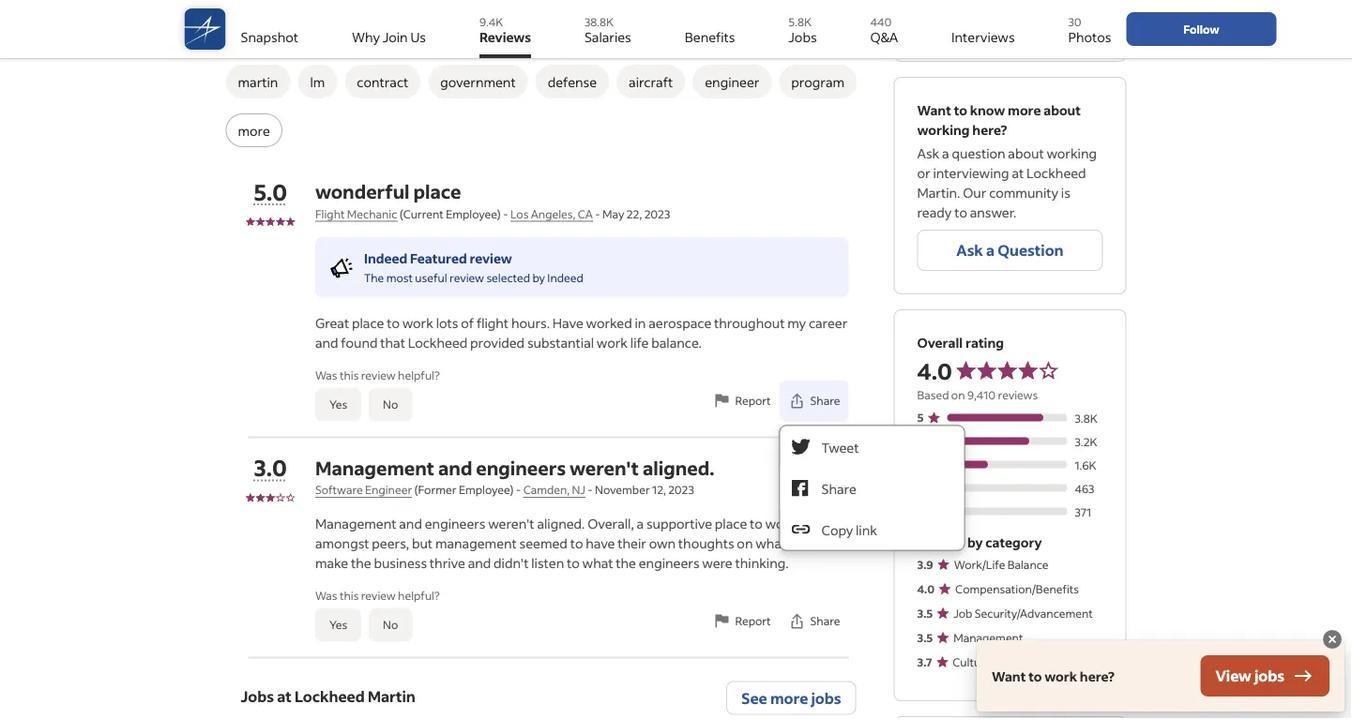 Task type: vqa. For each thing, say whether or not it's contained in the screenshot.
the bottommost "REPORT" 'button'
yes



Task type: locate. For each thing, give the bounding box(es) containing it.
lockheed
[[1027, 165, 1086, 182], [408, 334, 468, 351], [295, 687, 365, 706]]

government link
[[428, 65, 528, 99]]

aligned. inside management and engineers weren't aligned. overall, a supportive place to work amongst peers, but management seemed to have their own thoughts on what would make the business thrive and didn't listen to what the engineers were thinking.
[[537, 515, 585, 532]]

1 horizontal spatial want
[[992, 668, 1026, 685]]

3.5 up 3.7
[[917, 631, 933, 645]]

2 vertical spatial lockheed
[[295, 687, 365, 706]]

1 horizontal spatial jobs
[[1255, 667, 1285, 686]]

share down 'tweet'
[[822, 480, 857, 497]]

management for management and engineers weren't aligned. overall, a supportive place to work amongst peers, but management seemed to have their own thoughts on what would make the business thrive and didn't listen to what the engineers were thinking.
[[315, 515, 396, 532]]

yes button down make
[[315, 609, 361, 642]]

1 vertical spatial by
[[968, 534, 983, 551]]

1 this from the top
[[340, 368, 359, 383]]

review up the selected at the left top of page
[[470, 250, 512, 267]]

0 vertical spatial jobs
[[1255, 667, 1285, 686]]

2 horizontal spatial lockheed
[[1027, 165, 1086, 182]]

0 horizontal spatial by
[[532, 271, 545, 285]]

0 horizontal spatial aligned.
[[537, 515, 585, 532]]

1 no from the top
[[383, 397, 398, 412]]

about up the community
[[1008, 145, 1044, 162]]

place up (current
[[413, 179, 461, 204]]

463
[[1075, 481, 1095, 496]]

ratings by category
[[917, 534, 1042, 551]]

snapshot link
[[241, 8, 298, 58]]

yes down found
[[329, 397, 347, 412]]

0 horizontal spatial indeed
[[364, 250, 407, 267]]

4.0 up based at the right bottom
[[917, 356, 952, 385]]

1 report button from the top
[[704, 381, 779, 422]]

category
[[986, 534, 1042, 551]]

weren't up november
[[570, 456, 639, 480]]

no for no button related to share popup button
[[383, 618, 398, 632]]

want right culture
[[992, 668, 1026, 685]]

helpful? down that
[[398, 368, 440, 383]]

overall,
[[588, 515, 634, 532]]

1 horizontal spatial the
[[616, 555, 636, 571]]

report button for share dropdown button
[[704, 381, 779, 422]]

community
[[989, 184, 1059, 201]]

about right know
[[1044, 102, 1081, 119]]

weren't
[[570, 456, 639, 480], [488, 515, 535, 532]]

0 horizontal spatial lockheed
[[295, 687, 365, 706]]

was down make
[[315, 589, 337, 603]]

program link
[[779, 65, 857, 99]]

38.8k
[[585, 14, 614, 29]]

1 vertical spatial report
[[735, 614, 771, 629]]

engineers up management
[[425, 515, 486, 532]]

why
[[352, 28, 380, 45]]

1 vertical spatial yes
[[329, 618, 347, 632]]

and
[[315, 334, 338, 351], [438, 456, 472, 480], [399, 515, 422, 532], [468, 555, 491, 571]]

2 vertical spatial place
[[715, 515, 747, 532]]

38.8k salaries
[[585, 14, 631, 45]]

engineer link
[[693, 65, 772, 99]]

helpful? for share popup button
[[398, 589, 440, 603]]

employee) down management and engineers weren't aligned. "link"
[[459, 483, 514, 497]]

jobs right see
[[811, 689, 841, 708]]

thinking.
[[735, 555, 789, 571]]

jobs
[[1255, 667, 1285, 686], [811, 689, 841, 708]]

to
[[954, 102, 968, 119], [954, 204, 967, 221], [387, 314, 400, 331], [750, 515, 763, 532], [570, 535, 583, 552], [567, 555, 580, 571], [1029, 668, 1042, 685]]

indeed up have
[[547, 271, 583, 285]]

no down that
[[383, 397, 398, 412]]

weren't for management and engineers weren't aligned. software engineer (former employee) - camden, nj - november 12, 2023
[[570, 456, 639, 480]]

weren't inside management and engineers weren't aligned. software engineer (former employee) - camden, nj - november 12, 2023
[[570, 456, 639, 480]]

0 horizontal spatial weren't
[[488, 515, 535, 532]]

1 vertical spatial report button
[[704, 601, 779, 642]]

0 horizontal spatial at
[[277, 687, 292, 706]]

flight mechanic link
[[315, 206, 397, 222]]

view jobs link
[[1201, 656, 1330, 697]]

a up their at bottom
[[637, 515, 644, 532]]

at
[[1012, 165, 1024, 182], [277, 687, 292, 706]]

1 yes from the top
[[329, 397, 347, 412]]

2 3.5 from the top
[[917, 631, 933, 645]]

want for want to work here?
[[992, 668, 1026, 685]]

0 vertical spatial this
[[340, 368, 359, 383]]

most
[[386, 271, 413, 285]]

balance
[[1008, 557, 1049, 572]]

2 helpful? from the top
[[398, 589, 440, 603]]

0 vertical spatial helpful?
[[398, 368, 440, 383]]

1 horizontal spatial jobs
[[789, 28, 817, 45]]

was this review helpful?
[[315, 368, 440, 383], [315, 589, 440, 603]]

0 horizontal spatial the
[[351, 555, 371, 571]]

engineers up camden,
[[476, 456, 566, 480]]

ask
[[917, 145, 940, 162], [957, 241, 983, 260]]

1 horizontal spatial a
[[942, 145, 949, 162]]

work up would
[[765, 515, 796, 532]]

1 horizontal spatial here?
[[1080, 668, 1115, 685]]

1 vertical spatial was this review helpful?
[[315, 589, 440, 603]]

and down great
[[315, 334, 338, 351]]

this down make
[[340, 589, 359, 603]]

was this review helpful? down the business
[[315, 589, 440, 603]]

1 horizontal spatial on
[[951, 388, 965, 402]]

helpful? for share dropdown button
[[398, 368, 440, 383]]

employee) left the los
[[446, 206, 501, 221]]

report button down throughout
[[704, 381, 779, 422]]

share inside popup button
[[810, 614, 840, 629]]

1 horizontal spatial lockheed
[[408, 334, 468, 351]]

our
[[963, 184, 987, 201]]

2 horizontal spatial place
[[715, 515, 747, 532]]

here? down security/advancement
[[1080, 668, 1115, 685]]

weren't for management and engineers weren't aligned. overall, a supportive place to work amongst peers, but management seemed to have their own thoughts on what would make the business thrive and didn't listen to what the engineers were thinking.
[[488, 515, 535, 532]]

3.7
[[917, 655, 932, 670]]

aligned. inside management and engineers weren't aligned. software engineer (former employee) - camden, nj - november 12, 2023
[[643, 456, 714, 480]]

5.0
[[254, 177, 287, 206]]

more down martin "link"
[[238, 122, 270, 139]]

what down have
[[582, 555, 613, 571]]

0 vertical spatial aligned.
[[643, 456, 714, 480]]

work/life
[[954, 557, 1005, 572]]

program
[[791, 73, 845, 90]]

1 vertical spatial indeed
[[547, 271, 583, 285]]

0 vertical spatial share
[[810, 394, 840, 408]]

weren't inside management and engineers weren't aligned. overall, a supportive place to work amongst peers, but management seemed to have their own thoughts on what would make the business thrive and didn't listen to what the engineers were thinking.
[[488, 515, 535, 532]]

0 vertical spatial ask
[[917, 145, 940, 162]]

2 vertical spatial more
[[770, 689, 808, 708]]

follow button
[[1127, 12, 1277, 46]]

make
[[315, 555, 348, 571]]

lockheed left the martin
[[295, 687, 365, 706]]

management up amongst
[[315, 515, 396, 532]]

4 out of 5 stars based on 3.2k reviews image
[[917, 432, 1103, 451]]

why join us link
[[352, 8, 426, 58]]

1 vertical spatial no
[[383, 618, 398, 632]]

1 horizontal spatial at
[[1012, 165, 1024, 182]]

view jobs
[[1216, 667, 1285, 686]]

lockheed inside the 'great place to work lots of flight hours. have worked in aerospace throughout my career and found that lockheed provided substantial work life balance.'
[[408, 334, 468, 351]]

1 horizontal spatial aligned.
[[643, 456, 714, 480]]

more right know
[[1008, 102, 1041, 119]]

1 vertical spatial want
[[992, 668, 1026, 685]]

share inside dropdown button
[[810, 394, 840, 408]]

report button for share popup button
[[704, 601, 779, 642]]

place up found
[[352, 314, 384, 331]]

on left 9,410
[[951, 388, 965, 402]]

3.5 left job
[[917, 606, 933, 621]]

management inside management and engineers weren't aligned. overall, a supportive place to work amongst peers, but management seemed to have their own thoughts on what would make the business thrive and didn't listen to what the engineers were thinking.
[[315, 515, 396, 532]]

0 vertical spatial by
[[532, 271, 545, 285]]

hours.
[[511, 314, 550, 331]]

the down their at bottom
[[616, 555, 636, 571]]

report button down thinking.
[[704, 601, 779, 642]]

yes button down found
[[315, 388, 361, 422]]

1 the from the left
[[351, 555, 371, 571]]

see
[[741, 689, 767, 708]]

martin.
[[917, 184, 960, 201]]

lockheed up is
[[1027, 165, 1086, 182]]

a inside management and engineers weren't aligned. overall, a supportive place to work amongst peers, but management seemed to have their own thoughts on what would make the business thrive and didn't listen to what the engineers were thinking.
[[637, 515, 644, 532]]

share up 'tweet'
[[810, 394, 840, 408]]

0 vertical spatial 2023
[[644, 206, 670, 221]]

management
[[315, 456, 434, 480], [315, 515, 396, 532], [954, 631, 1023, 645]]

1 vertical spatial place
[[352, 314, 384, 331]]

2 no button from the top
[[369, 609, 412, 642]]

0 horizontal spatial jobs
[[241, 687, 274, 706]]

2 this from the top
[[340, 589, 359, 603]]

0 vertical spatial indeed
[[364, 250, 407, 267]]

place inside the 'great place to work lots of flight hours. have worked in aerospace throughout my career and found that lockheed provided substantial work life balance.'
[[352, 314, 384, 331]]

a down "answer."
[[986, 241, 995, 260]]

3.0 button
[[254, 453, 287, 482]]

working up is
[[1047, 145, 1097, 162]]

share button
[[779, 601, 849, 642]]

indeed featured review the most useful review selected by indeed
[[364, 250, 583, 285]]

no down the business
[[383, 618, 398, 632]]

here? inside want to know more about working here? ask a question about working or interviewing at lockheed martin. our community is ready to answer.
[[973, 122, 1007, 138]]

was for yes "button" related to no button for share dropdown button
[[315, 368, 337, 383]]

here?
[[973, 122, 1007, 138], [1080, 668, 1115, 685]]

overall
[[917, 335, 963, 351]]

no button for share popup button
[[369, 609, 412, 642]]

management inside management and engineers weren't aligned. software engineer (former employee) - camden, nj - november 12, 2023
[[315, 456, 434, 480]]

culture
[[953, 655, 991, 670]]

no button down the business
[[369, 609, 412, 642]]

benefits
[[685, 28, 735, 45]]

0 vertical spatial yes
[[329, 397, 347, 412]]

management up culture
[[954, 631, 1023, 645]]

place
[[413, 179, 461, 204], [352, 314, 384, 331], [715, 515, 747, 532]]

1 vertical spatial 2023
[[668, 483, 694, 497]]

1 no button from the top
[[369, 388, 412, 422]]

on up thinking.
[[737, 535, 753, 552]]

report left share dropdown button
[[735, 394, 771, 408]]

1 vertical spatial this
[[340, 589, 359, 603]]

lockheed down lots
[[408, 334, 468, 351]]

1 horizontal spatial weren't
[[570, 456, 639, 480]]

a
[[942, 145, 949, 162], [986, 241, 995, 260], [637, 515, 644, 532]]

2023 right 22,
[[644, 206, 670, 221]]

1 vertical spatial about
[[1008, 145, 1044, 162]]

1 vertical spatial aligned.
[[537, 515, 585, 532]]

0 horizontal spatial ask
[[917, 145, 940, 162]]

0 horizontal spatial a
[[637, 515, 644, 532]]

2 4.0 from the top
[[917, 582, 935, 596]]

management up software engineer link
[[315, 456, 434, 480]]

0 vertical spatial yes button
[[315, 388, 361, 422]]

and up the (former
[[438, 456, 472, 480]]

0 vertical spatial what
[[756, 535, 787, 552]]

yes down make
[[329, 618, 347, 632]]

1 vertical spatial ask
[[957, 241, 983, 260]]

close image
[[1321, 629, 1344, 651]]

to down our
[[954, 204, 967, 221]]

q&a
[[870, 28, 898, 45]]

engineers down own
[[639, 555, 700, 571]]

0 vertical spatial more
[[1008, 102, 1041, 119]]

1 report from the top
[[735, 394, 771, 408]]

0 horizontal spatial more
[[238, 122, 270, 139]]

view
[[1216, 667, 1252, 686]]

place up thoughts
[[715, 515, 747, 532]]

angeles,
[[531, 206, 576, 221]]

1 vertical spatial lockheed
[[408, 334, 468, 351]]

1 horizontal spatial place
[[413, 179, 461, 204]]

1 yes button from the top
[[315, 388, 361, 422]]

2 report button from the top
[[704, 601, 779, 642]]

2 vertical spatial a
[[637, 515, 644, 532]]

0 vertical spatial a
[[942, 145, 949, 162]]

ask down "answer."
[[957, 241, 983, 260]]

on inside management and engineers weren't aligned. overall, a supportive place to work amongst peers, but management seemed to have their own thoughts on what would make the business thrive and didn't listen to what the engineers were thinking.
[[737, 535, 753, 552]]

0 horizontal spatial place
[[352, 314, 384, 331]]

working up question at top
[[917, 122, 970, 138]]

no button down that
[[369, 388, 412, 422]]

about
[[1044, 102, 1081, 119], [1008, 145, 1044, 162]]

1 was this review helpful? from the top
[[315, 368, 440, 383]]

and down management
[[468, 555, 491, 571]]

0 vertical spatial lockheed
[[1027, 165, 1086, 182]]

2 yes button from the top
[[315, 609, 361, 642]]

management for management and engineers weren't aligned. software engineer (former employee) - camden, nj - november 12, 2023
[[315, 456, 434, 480]]

440
[[870, 14, 892, 29]]

this for no button for share dropdown button
[[340, 368, 359, 383]]

contract
[[357, 73, 408, 90]]

1 4.0 from the top
[[917, 356, 952, 385]]

reviews
[[479, 28, 531, 45]]

2023 inside wonderful place flight mechanic (current employee) - los angeles, ca - may 22, 2023
[[644, 206, 670, 221]]

indeed up the
[[364, 250, 407, 267]]

more right see
[[770, 689, 808, 708]]

los
[[510, 206, 529, 221]]

employee)
[[446, 206, 501, 221], [459, 483, 514, 497]]

2 report from the top
[[735, 614, 771, 629]]

aligned. for management and engineers weren't aligned. software engineer (former employee) - camden, nj - november 12, 2023
[[643, 456, 714, 480]]

0 vertical spatial was this review helpful?
[[315, 368, 440, 383]]

3.8k
[[1075, 411, 1098, 426]]

- down management and engineers weren't aligned. "link"
[[516, 483, 521, 497]]

0 vertical spatial on
[[951, 388, 965, 402]]

selected
[[486, 271, 530, 285]]

9.4k reviews
[[479, 14, 531, 45]]

yes button
[[315, 388, 361, 422], [315, 609, 361, 642]]

defense link
[[536, 65, 609, 99]]

2 the from the left
[[616, 555, 636, 571]]

1 3.5 from the top
[[917, 606, 933, 621]]

aligned. up 12,
[[643, 456, 714, 480]]

0 vertical spatial place
[[413, 179, 461, 204]]

2 was this review helpful? from the top
[[315, 589, 440, 603]]

0 horizontal spatial on
[[737, 535, 753, 552]]

4.0 down 3.9 at the bottom
[[917, 582, 935, 596]]

was this review helpful? down that
[[315, 368, 440, 383]]

this down found
[[340, 368, 359, 383]]

management and engineers weren't aligned. overall, a supportive place to work amongst peers, but management seemed to have their own thoughts on what would make the business thrive and didn't listen to what the engineers were thinking.
[[315, 515, 827, 571]]

1 vertical spatial no button
[[369, 609, 412, 642]]

want
[[917, 102, 951, 119], [992, 668, 1026, 685]]

0 vertical spatial 3.5
[[917, 606, 933, 621]]

1 vertical spatial on
[[737, 535, 753, 552]]

wonderful place flight mechanic (current employee) - los angeles, ca - may 22, 2023
[[315, 179, 670, 221]]

ask up or
[[917, 145, 940, 162]]

0 horizontal spatial want
[[917, 102, 951, 119]]

share down would
[[810, 614, 840, 629]]

engineers for management and engineers weren't aligned. overall, a supportive place to work amongst peers, but management seemed to have their own thoughts on what would make the business thrive and didn't listen to what the engineers were thinking.
[[425, 515, 486, 532]]

review down the business
[[361, 589, 396, 603]]

0 vertical spatial weren't
[[570, 456, 639, 480]]

2 was from the top
[[315, 589, 337, 603]]

by up work/life
[[968, 534, 983, 551]]

0 vertical spatial at
[[1012, 165, 1024, 182]]

(current
[[399, 206, 444, 221]]

a inside want to know more about working here? ask a question about working or interviewing at lockheed martin. our community is ready to answer.
[[942, 145, 949, 162]]

aligned. up seemed
[[537, 515, 585, 532]]

the down amongst
[[351, 555, 371, 571]]

1 vertical spatial more
[[238, 122, 270, 139]]

what up thinking.
[[756, 535, 787, 552]]

review down featured on the left top of page
[[450, 271, 484, 285]]

was down great
[[315, 368, 337, 383]]

a up interviewing
[[942, 145, 949, 162]]

0 vertical spatial report button
[[704, 381, 779, 422]]

aligned.
[[643, 456, 714, 480], [537, 515, 585, 532]]

2023 right 12,
[[668, 483, 694, 497]]

3.2k
[[1075, 434, 1098, 449]]

0 vertical spatial want
[[917, 102, 951, 119]]

1 was from the top
[[315, 368, 337, 383]]

to up that
[[387, 314, 400, 331]]

(former
[[414, 483, 457, 497]]

jobs right view at the right bottom of page
[[1255, 667, 1285, 686]]

helpful? down the business
[[398, 589, 440, 603]]

2 no from the top
[[383, 618, 398, 632]]

was this review helpful? for no button related to share popup button
[[315, 589, 440, 603]]

0 vertical spatial 4.0
[[917, 356, 952, 385]]

0 vertical spatial management
[[315, 456, 434, 480]]

work down worked
[[597, 334, 628, 351]]

work
[[402, 314, 433, 331], [597, 334, 628, 351], [765, 515, 796, 532], [1045, 668, 1077, 685]]

work/life balance
[[954, 557, 1049, 572]]

1 horizontal spatial working
[[1047, 145, 1097, 162]]

want inside want to know more about working here? ask a question about working or interviewing at lockheed martin. our community is ready to answer.
[[917, 102, 951, 119]]

management and engineers weren't aligned. software engineer (former employee) - camden, nj - november 12, 2023
[[315, 456, 714, 497]]

by right the selected at the left top of page
[[532, 271, 545, 285]]

1 vertical spatial management
[[315, 515, 396, 532]]

no button
[[369, 388, 412, 422], [369, 609, 412, 642]]

0 vertical spatial here?
[[973, 122, 1007, 138]]

- right the ca
[[595, 206, 600, 221]]

1 vertical spatial weren't
[[488, 515, 535, 532]]

report down thinking.
[[735, 614, 771, 629]]

1 vertical spatial working
[[1047, 145, 1097, 162]]

want to work here?
[[992, 668, 1115, 685]]

1 vertical spatial yes button
[[315, 609, 361, 642]]

here? down know
[[973, 122, 1007, 138]]

place inside wonderful place flight mechanic (current employee) - los angeles, ca - may 22, 2023
[[413, 179, 461, 204]]

weren't up seemed
[[488, 515, 535, 532]]

3.5 for job security/advancement
[[917, 606, 933, 621]]

2 yes from the top
[[329, 618, 347, 632]]

0 vertical spatial no
[[383, 397, 398, 412]]

1 vertical spatial share
[[822, 480, 857, 497]]

0 horizontal spatial what
[[582, 555, 613, 571]]

based on 9,410 reviews
[[917, 388, 1038, 402]]

3 out of 5 stars based on 1.6k reviews image
[[917, 455, 1103, 475]]

engineers inside management and engineers weren't aligned. software engineer (former employee) - camden, nj - november 12, 2023
[[476, 456, 566, 480]]

0 vertical spatial employee)
[[446, 206, 501, 221]]

no button for share dropdown button
[[369, 388, 412, 422]]

4.0 out of 5 stars. image
[[956, 360, 1059, 381], [956, 360, 1039, 381]]

1 helpful? from the top
[[398, 368, 440, 383]]

flight
[[315, 206, 345, 221]]

compensation/benefits
[[955, 582, 1079, 596]]

join
[[383, 28, 408, 45]]

0 vertical spatial engineers
[[476, 456, 566, 480]]

want left know
[[917, 102, 951, 119]]

0 vertical spatial jobs
[[789, 28, 817, 45]]

1 vertical spatial 4.0
[[917, 582, 935, 596]]



Task type: describe. For each thing, give the bounding box(es) containing it.
share for share popup button
[[810, 614, 840, 629]]

substantial
[[527, 334, 594, 351]]

5 out of 5 stars based on 3.8k reviews image
[[917, 408, 1103, 428]]

ask a question
[[957, 241, 1064, 260]]

yes for no button for share dropdown button
[[329, 397, 347, 412]]

supportive
[[647, 515, 712, 532]]

place for wonderful
[[413, 179, 461, 204]]

1 horizontal spatial what
[[756, 535, 787, 552]]

1 out of 5 stars based on 371 reviews image
[[917, 502, 1103, 522]]

to left have
[[570, 535, 583, 552]]

martin
[[238, 73, 278, 90]]

no for no button for share dropdown button
[[383, 397, 398, 412]]

own
[[649, 535, 676, 552]]

jobs at lockheed martin
[[241, 687, 416, 706]]

flight
[[477, 314, 509, 331]]

tweet
[[822, 439, 859, 456]]

and up but in the left bottom of the page
[[399, 515, 422, 532]]

review down that
[[361, 368, 396, 383]]

know
[[970, 102, 1005, 119]]

4.0 out of 5 stars. image up reviews
[[956, 360, 1059, 381]]

want to know more about working here? ask a question about working or interviewing at lockheed martin. our community is ready to answer.
[[917, 102, 1097, 221]]

1 vertical spatial here?
[[1080, 668, 1115, 685]]

share for share dropdown button
[[810, 394, 840, 408]]

defense
[[548, 73, 597, 90]]

my
[[787, 314, 806, 331]]

great
[[315, 314, 349, 331]]

benefits link
[[685, 8, 735, 58]]

wonderful
[[315, 179, 410, 204]]

aligned. for management and engineers weren't aligned. overall, a supportive place to work amongst peers, but management seemed to have their own thoughts on what would make the business thrive and didn't listen to what the engineers were thinking.
[[537, 515, 585, 532]]

0 horizontal spatial working
[[917, 122, 970, 138]]

and inside the 'great place to work lots of flight hours. have worked in aerospace throughout my career and found that lockheed provided substantial work life balance.'
[[315, 334, 338, 351]]

mechanic
[[347, 206, 397, 221]]

this for no button related to share popup button
[[340, 589, 359, 603]]

featured
[[410, 250, 467, 267]]

engineers for management and engineers weren't aligned. software engineer (former employee) - camden, nj - november 12, 2023
[[476, 456, 566, 480]]

see more jobs
[[741, 689, 841, 708]]

government
[[440, 73, 516, 90]]

work down security/advancement
[[1045, 668, 1077, 685]]

interviews link
[[952, 8, 1015, 58]]

yes for no button related to share popup button
[[329, 618, 347, 632]]

to inside the 'great place to work lots of flight hours. have worked in aerospace throughout my career and found that lockheed provided substantial work life balance.'
[[387, 314, 400, 331]]

at inside want to know more about working here? ask a question about working or interviewing at lockheed martin. our community is ready to answer.
[[1012, 165, 1024, 182]]

los angeles, ca link
[[510, 206, 593, 222]]

30 photos
[[1068, 14, 1111, 45]]

lockheed inside want to know more about working here? ask a question about working or interviewing at lockheed martin. our community is ready to answer.
[[1027, 165, 1086, 182]]

were
[[702, 555, 733, 571]]

2 out of 5 stars based on 463 reviews image
[[917, 479, 1103, 498]]

engineer
[[365, 483, 412, 497]]

business
[[374, 555, 427, 571]]

security/advancement
[[975, 606, 1093, 621]]

9.4k
[[479, 14, 503, 29]]

would
[[789, 535, 827, 552]]

more button
[[226, 114, 282, 147]]

their
[[618, 535, 646, 552]]

by inside indeed featured review the most useful review selected by indeed
[[532, 271, 545, 285]]

camden,
[[523, 483, 570, 497]]

see more jobs link
[[726, 682, 856, 716]]

management and engineers weren't aligned. link
[[315, 456, 714, 480]]

management for management
[[954, 631, 1023, 645]]

12,
[[652, 483, 666, 497]]

4.0 out of 5 stars. image up 9,410
[[956, 360, 1039, 381]]

based
[[917, 388, 949, 402]]

more inside want to know more about working here? ask a question about working or interviewing at lockheed martin. our community is ready to answer.
[[1008, 102, 1041, 119]]

2023 inside management and engineers weren't aligned. software engineer (former employee) - camden, nj - november 12, 2023
[[668, 483, 694, 497]]

amongst
[[315, 535, 369, 552]]

thrive
[[430, 555, 465, 571]]

aircraft link
[[617, 65, 685, 99]]

follow
[[1184, 22, 1220, 36]]

1 vertical spatial jobs
[[241, 687, 274, 706]]

work inside management and engineers weren't aligned. overall, a supportive place to work amongst peers, but management seemed to have their own thoughts on what would make the business thrive and didn't listen to what the engineers were thinking.
[[765, 515, 796, 532]]

martin
[[368, 687, 416, 706]]

photos
[[1068, 28, 1111, 45]]

- left the los
[[503, 206, 508, 221]]

engineer
[[705, 73, 759, 90]]

was this review helpful? for no button for share dropdown button
[[315, 368, 440, 383]]

5
[[917, 411, 924, 425]]

listen
[[531, 555, 564, 571]]

place for great
[[352, 314, 384, 331]]

to down security/advancement
[[1029, 668, 1042, 685]]

copy link
[[822, 522, 877, 539]]

thoughts
[[678, 535, 734, 552]]

1 horizontal spatial ask
[[957, 241, 983, 260]]

9,410
[[967, 388, 996, 402]]

interviewing
[[933, 165, 1009, 182]]

3.0
[[254, 453, 287, 482]]

in
[[635, 314, 646, 331]]

report for share dropdown button
[[735, 394, 771, 408]]

provided
[[470, 334, 525, 351]]

lots
[[436, 314, 458, 331]]

30
[[1068, 14, 1082, 29]]

work left lots
[[402, 314, 433, 331]]

yes button for no button related to share popup button
[[315, 609, 361, 642]]

worked
[[586, 314, 632, 331]]

throughout
[[714, 314, 785, 331]]

5.0 button
[[254, 177, 287, 206]]

- right nj
[[588, 483, 593, 497]]

of
[[461, 314, 474, 331]]

1 horizontal spatial indeed
[[547, 271, 583, 285]]

ask inside want to know more about working here? ask a question about working or interviewing at lockheed martin. our community is ready to answer.
[[917, 145, 940, 162]]

5.8k jobs
[[789, 14, 817, 45]]

2 horizontal spatial a
[[986, 241, 995, 260]]

employee) inside management and engineers weren't aligned. software engineer (former employee) - camden, nj - november 12, 2023
[[459, 483, 514, 497]]

life
[[630, 334, 649, 351]]

and inside management and engineers weren't aligned. software engineer (former employee) - camden, nj - november 12, 2023
[[438, 456, 472, 480]]

lm link
[[298, 65, 337, 99]]

ca
[[578, 206, 593, 221]]

2 vertical spatial engineers
[[639, 555, 700, 571]]

to up thinking.
[[750, 515, 763, 532]]

want for want to know more about working here? ask a question about working or interviewing at lockheed martin. our community is ready to answer.
[[917, 102, 951, 119]]

software engineer link
[[315, 483, 412, 498]]

question
[[998, 241, 1064, 260]]

1 horizontal spatial by
[[968, 534, 983, 551]]

ask a question link
[[917, 230, 1103, 271]]

1 vertical spatial what
[[582, 555, 613, 571]]

nj
[[572, 483, 586, 497]]

3.5 for management
[[917, 631, 933, 645]]

3.9
[[917, 557, 933, 572]]

but
[[412, 535, 433, 552]]

more inside button
[[238, 122, 270, 139]]

1 horizontal spatial more
[[770, 689, 808, 708]]

to right listen
[[567, 555, 580, 571]]

was for yes "button" related to no button related to share popup button
[[315, 589, 337, 603]]

why join us
[[352, 28, 426, 45]]

career
[[809, 314, 848, 331]]

useful
[[415, 271, 447, 285]]

1 vertical spatial jobs
[[811, 689, 841, 708]]

Input keywords to search reviews field
[[256, 8, 864, 50]]

yes button for no button for share dropdown button
[[315, 388, 361, 422]]

report for share popup button
[[735, 614, 771, 629]]

1 vertical spatial at
[[277, 687, 292, 706]]

job security/advancement
[[954, 606, 1093, 621]]

question
[[952, 145, 1006, 162]]

employee) inside wonderful place flight mechanic (current employee) - los angeles, ca - may 22, 2023
[[446, 206, 501, 221]]

to left know
[[954, 102, 968, 119]]

0 vertical spatial about
[[1044, 102, 1081, 119]]

seemed
[[519, 535, 568, 552]]

place inside management and engineers weren't aligned. overall, a supportive place to work amongst peers, but management seemed to have their own thoughts on what would make the business thrive and didn't listen to what the engineers were thinking.
[[715, 515, 747, 532]]

ready
[[917, 204, 952, 221]]



